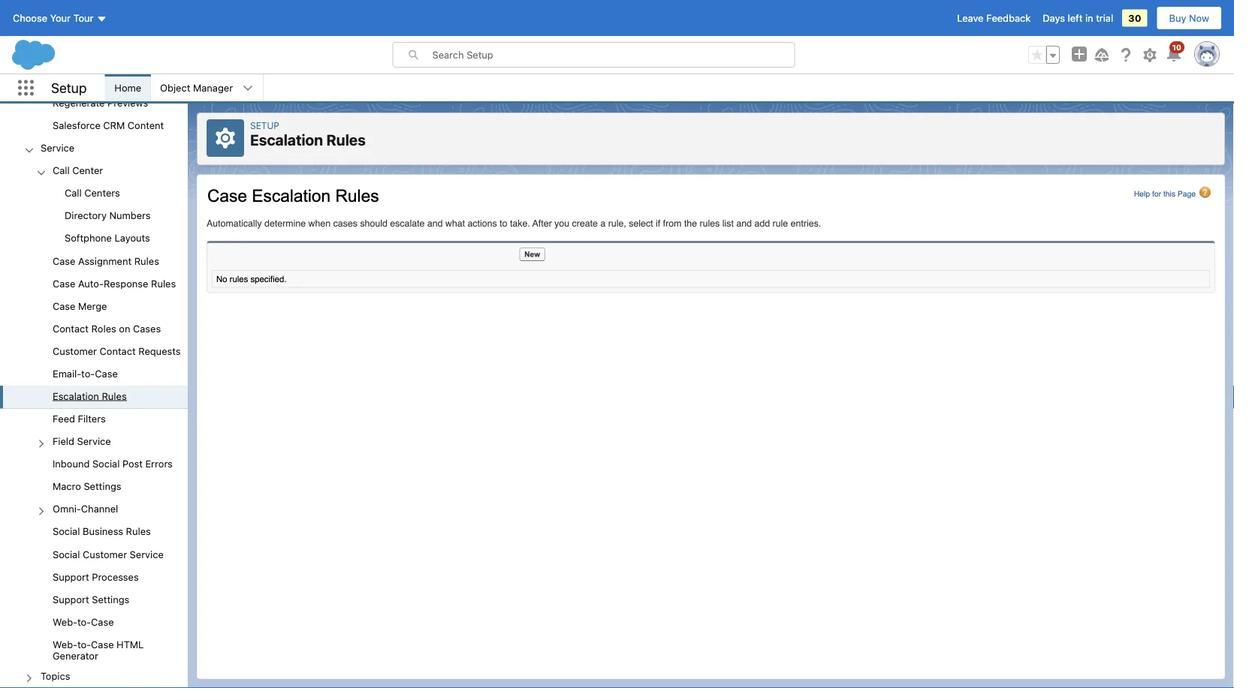 Task type: vqa. For each thing, say whether or not it's contained in the screenshot.
Notification Builder's Builder
no



Task type: describe. For each thing, give the bounding box(es) containing it.
case auto-response rules
[[53, 278, 176, 289]]

trial
[[1096, 12, 1113, 24]]

days left in trial
[[1043, 12, 1113, 24]]

topics link
[[41, 671, 70, 684]]

on
[[119, 323, 130, 334]]

numbers
[[109, 210, 151, 221]]

call centers
[[65, 187, 120, 199]]

manager
[[193, 82, 233, 94]]

web-to-case html generator link
[[53, 639, 188, 662]]

center
[[72, 165, 103, 176]]

social customer service
[[53, 549, 164, 560]]

setup for setup escalation rules
[[250, 120, 279, 131]]

rules inside tree item
[[102, 391, 127, 402]]

object
[[160, 82, 190, 94]]

object manager
[[160, 82, 233, 94]]

social for customer
[[53, 549, 80, 560]]

email-to-case
[[53, 368, 118, 379]]

web- for web-to-case
[[53, 617, 77, 628]]

email-to-case link
[[53, 368, 118, 382]]

case merge link
[[53, 300, 107, 314]]

salesforce
[[53, 120, 100, 131]]

in
[[1085, 12, 1093, 24]]

10 button
[[1165, 41, 1185, 64]]

0 vertical spatial customer
[[53, 346, 97, 357]]

omni-channel
[[53, 504, 118, 515]]

social customer service link
[[53, 549, 164, 563]]

business
[[83, 526, 123, 538]]

crm
[[103, 120, 125, 131]]

macro settings
[[53, 481, 121, 492]]

choose your tour button
[[12, 6, 108, 30]]

tour
[[73, 12, 94, 24]]

feed filters
[[53, 413, 106, 425]]

group containing call centers
[[0, 183, 188, 251]]

buy now
[[1169, 12, 1209, 24]]

object manager link
[[151, 74, 242, 101]]

regenerate
[[53, 97, 105, 108]]

to- for web-to-case
[[77, 617, 91, 628]]

to- for email-to-case
[[81, 368, 95, 379]]

case merge
[[53, 300, 107, 312]]

case auto-response rules link
[[53, 278, 176, 291]]

topics
[[41, 671, 70, 682]]

your
[[50, 12, 71, 24]]

channel
[[81, 504, 118, 515]]

support processes
[[53, 572, 139, 583]]

customer contact requests
[[53, 346, 181, 357]]

call for call center
[[53, 165, 70, 176]]

leave feedback
[[957, 12, 1031, 24]]

home
[[114, 82, 141, 94]]

setup link
[[250, 120, 279, 131]]

previews
[[107, 97, 148, 108]]

directory numbers
[[65, 210, 151, 221]]

centers
[[84, 187, 120, 199]]

social for business
[[53, 526, 80, 538]]

salesforce crm content link
[[53, 120, 164, 133]]

support settings link
[[53, 594, 129, 608]]

buy now button
[[1156, 6, 1222, 30]]

omni-
[[53, 504, 81, 515]]

contact roles on cases link
[[53, 323, 161, 337]]

errors
[[145, 459, 173, 470]]

social business rules link
[[53, 526, 151, 540]]

support for support settings
[[53, 594, 89, 605]]

merge
[[78, 300, 107, 312]]

social inside the inbound social post errors link
[[92, 459, 120, 470]]

inbound social post errors link
[[53, 459, 173, 472]]

field service
[[53, 436, 111, 447]]

regenerate previews link
[[53, 97, 148, 111]]

regenerate previews
[[53, 97, 148, 108]]

support for support processes
[[53, 572, 89, 583]]

salesforce crm content
[[53, 120, 164, 131]]

processes
[[92, 572, 139, 583]]

html
[[117, 639, 144, 651]]

settings for macro settings
[[84, 481, 121, 492]]

web-to-case link
[[53, 617, 114, 630]]

buy
[[1169, 12, 1186, 24]]

escalation rules
[[53, 391, 127, 402]]

social business rules
[[53, 526, 151, 538]]

softphone layouts
[[65, 233, 150, 244]]



Task type: locate. For each thing, give the bounding box(es) containing it.
to- inside web-to-case link
[[77, 617, 91, 628]]

case down customer contact requests link
[[95, 368, 118, 379]]

1 horizontal spatial escalation
[[250, 131, 323, 149]]

to- down support settings link
[[77, 617, 91, 628]]

service down the salesforce
[[41, 142, 74, 154]]

0 vertical spatial settings
[[84, 481, 121, 492]]

social inside social business rules link
[[53, 526, 80, 538]]

2 vertical spatial to-
[[77, 639, 91, 651]]

0 vertical spatial contact
[[53, 323, 89, 334]]

2 vertical spatial service
[[130, 549, 164, 560]]

generator
[[53, 651, 98, 662]]

case left merge
[[53, 300, 75, 312]]

web-to-case html generator
[[53, 639, 144, 662]]

support processes link
[[53, 572, 139, 585]]

Search Setup text field
[[432, 43, 794, 67]]

setup inside setup escalation rules
[[250, 120, 279, 131]]

1 horizontal spatial contact
[[100, 346, 136, 357]]

setup
[[51, 80, 87, 96], [250, 120, 279, 131]]

social inside the "social customer service" link
[[53, 549, 80, 560]]

rules for business
[[126, 526, 151, 538]]

web- down support settings link
[[53, 617, 77, 628]]

escalation inside tree item
[[53, 391, 99, 402]]

call center tree item
[[0, 160, 188, 251]]

call down 'service' 'link'
[[53, 165, 70, 176]]

0 vertical spatial social
[[92, 459, 120, 470]]

settings up the channel
[[84, 481, 121, 492]]

1 support from the top
[[53, 572, 89, 583]]

service tree item
[[0, 138, 188, 666]]

inbound social post errors
[[53, 459, 173, 470]]

1 vertical spatial support
[[53, 594, 89, 605]]

2 web- from the top
[[53, 639, 77, 651]]

service up processes at the left bottom
[[130, 549, 164, 560]]

support
[[53, 572, 89, 583], [53, 594, 89, 605]]

feedback
[[986, 12, 1031, 24]]

10
[[1172, 43, 1182, 51]]

setup for setup
[[51, 80, 87, 96]]

directory numbers link
[[65, 210, 151, 224]]

rules for assignment
[[134, 255, 159, 266]]

auto-
[[78, 278, 104, 289]]

1 horizontal spatial setup
[[250, 120, 279, 131]]

macro settings link
[[53, 481, 121, 495]]

0 horizontal spatial contact
[[53, 323, 89, 334]]

softphone
[[65, 233, 112, 244]]

service link
[[41, 142, 74, 156]]

case left auto-
[[53, 278, 75, 289]]

1 vertical spatial social
[[53, 526, 80, 538]]

escalation
[[250, 131, 323, 149], [53, 391, 99, 402]]

30
[[1128, 12, 1141, 24]]

contact down the 'on'
[[100, 346, 136, 357]]

feed
[[53, 413, 75, 425]]

1 vertical spatial call
[[65, 187, 82, 199]]

case left html
[[91, 639, 114, 651]]

social up support processes
[[53, 549, 80, 560]]

rules for escalation
[[326, 131, 366, 149]]

1 vertical spatial contact
[[100, 346, 136, 357]]

group containing call center
[[0, 160, 188, 666]]

case inside web-to-case html generator
[[91, 639, 114, 651]]

1 vertical spatial customer
[[83, 549, 127, 560]]

1 vertical spatial service
[[77, 436, 111, 447]]

post
[[122, 459, 143, 470]]

rules
[[326, 131, 366, 149], [134, 255, 159, 266], [151, 278, 176, 289], [102, 391, 127, 402], [126, 526, 151, 538]]

feed filters link
[[53, 413, 106, 427]]

assignment
[[78, 255, 132, 266]]

1 vertical spatial web-
[[53, 639, 77, 651]]

setup escalation rules
[[250, 120, 366, 149]]

support up "web-to-case"
[[53, 594, 89, 605]]

call for call centers
[[65, 187, 82, 199]]

web- inside web-to-case html generator
[[53, 639, 77, 651]]

to- for web-to-case html generator
[[77, 639, 91, 651]]

case assignment rules link
[[53, 255, 159, 269]]

group
[[0, 0, 188, 138], [1028, 46, 1060, 64], [0, 160, 188, 666], [0, 183, 188, 251]]

call
[[53, 165, 70, 176], [65, 187, 82, 199]]

to- inside web-to-case html generator
[[77, 639, 91, 651]]

0 horizontal spatial service
[[41, 142, 74, 154]]

0 horizontal spatial setup
[[51, 80, 87, 96]]

escalation inside setup escalation rules
[[250, 131, 323, 149]]

1 horizontal spatial service
[[77, 436, 111, 447]]

web- down web-to-case link
[[53, 639, 77, 651]]

customer up email-
[[53, 346, 97, 357]]

choose your tour
[[13, 12, 94, 24]]

to- inside email-to-case link
[[81, 368, 95, 379]]

0 vertical spatial call
[[53, 165, 70, 176]]

roles
[[91, 323, 116, 334]]

0 vertical spatial escalation
[[250, 131, 323, 149]]

days
[[1043, 12, 1065, 24]]

leave
[[957, 12, 984, 24]]

content
[[128, 120, 164, 131]]

left
[[1068, 12, 1083, 24]]

social left post in the left bottom of the page
[[92, 459, 120, 470]]

1 vertical spatial to-
[[77, 617, 91, 628]]

group containing regenerate previews
[[0, 0, 188, 138]]

0 horizontal spatial escalation
[[53, 391, 99, 402]]

service
[[41, 142, 74, 154], [77, 436, 111, 447], [130, 549, 164, 560]]

contact
[[53, 323, 89, 334], [100, 346, 136, 357]]

1 web- from the top
[[53, 617, 77, 628]]

contact down the case merge link
[[53, 323, 89, 334]]

1 vertical spatial escalation
[[53, 391, 99, 402]]

case assignment rules
[[53, 255, 159, 266]]

escalation rules tree item
[[0, 386, 188, 409]]

to- down web-to-case link
[[77, 639, 91, 651]]

call down call center link
[[65, 187, 82, 199]]

0 vertical spatial web-
[[53, 617, 77, 628]]

social down omni-
[[53, 526, 80, 538]]

escalation down the setup link
[[250, 131, 323, 149]]

1 vertical spatial setup
[[250, 120, 279, 131]]

call centers link
[[65, 187, 120, 201]]

contact roles on cases
[[53, 323, 161, 334]]

cases
[[133, 323, 161, 334]]

choose
[[13, 12, 47, 24]]

0 vertical spatial service
[[41, 142, 74, 154]]

support settings
[[53, 594, 129, 605]]

customer contact requests link
[[53, 346, 181, 359]]

escalation rules link
[[53, 391, 127, 404]]

2 vertical spatial social
[[53, 549, 80, 560]]

0 vertical spatial setup
[[51, 80, 87, 96]]

web-to-case
[[53, 617, 114, 628]]

field
[[53, 436, 74, 447]]

leave feedback link
[[957, 12, 1031, 24]]

field service link
[[53, 436, 111, 450]]

1 vertical spatial settings
[[92, 594, 129, 605]]

settings down processes at the left bottom
[[92, 594, 129, 605]]

2 support from the top
[[53, 594, 89, 605]]

call center link
[[53, 165, 103, 178]]

to-
[[81, 368, 95, 379], [77, 617, 91, 628], [77, 639, 91, 651]]

filters
[[78, 413, 106, 425]]

omni-channel link
[[53, 504, 118, 517]]

0 vertical spatial support
[[53, 572, 89, 583]]

2 horizontal spatial service
[[130, 549, 164, 560]]

support up support settings
[[53, 572, 89, 583]]

social
[[92, 459, 120, 470], [53, 526, 80, 538], [53, 549, 80, 560]]

case down softphone
[[53, 255, 75, 266]]

macro
[[53, 481, 81, 492]]

0 vertical spatial to-
[[81, 368, 95, 379]]

customer
[[53, 346, 97, 357], [83, 549, 127, 560]]

to- up escalation rules
[[81, 368, 95, 379]]

inbound
[[53, 459, 90, 470]]

escalation up feed filters
[[53, 391, 99, 402]]

requests
[[138, 346, 181, 357]]

home link
[[105, 74, 150, 101]]

email-
[[53, 368, 81, 379]]

layouts
[[115, 233, 150, 244]]

case down support settings link
[[91, 617, 114, 628]]

service down the filters
[[77, 436, 111, 447]]

now
[[1189, 12, 1209, 24]]

customer down social business rules link in the bottom of the page
[[83, 549, 127, 560]]

settings for support settings
[[92, 594, 129, 605]]

web- for web-to-case html generator
[[53, 639, 77, 651]]

rules inside setup escalation rules
[[326, 131, 366, 149]]



